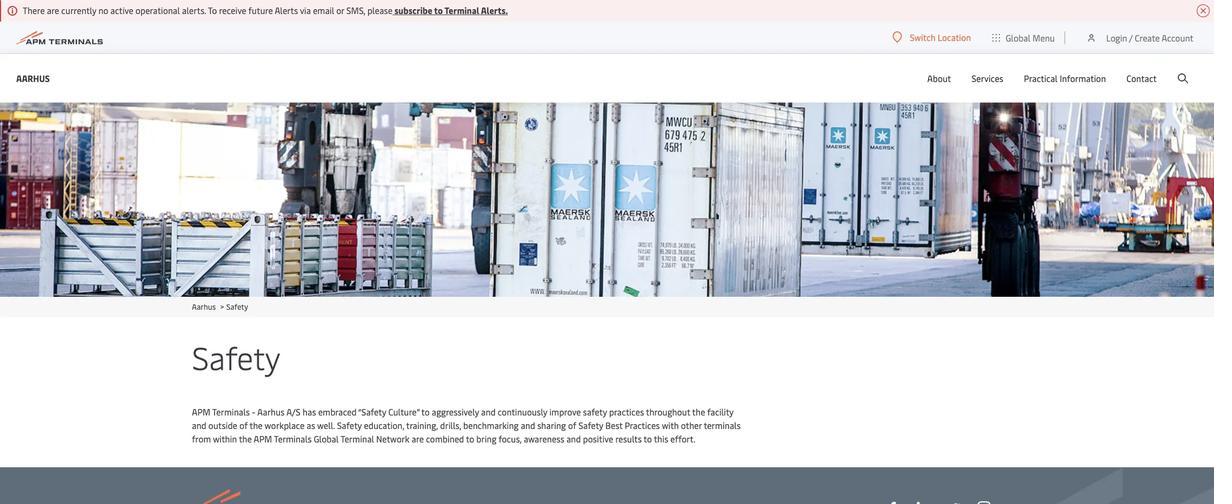 Task type: locate. For each thing, give the bounding box(es) containing it.
of down improve at the left bottom
[[568, 420, 576, 432]]

no
[[98, 4, 108, 16]]

email
[[313, 4, 334, 16]]

are down training,
[[412, 434, 424, 446]]

1 vertical spatial aarhus
[[192, 302, 216, 313]]

active
[[110, 4, 133, 16]]

linkedin image
[[917, 503, 930, 505]]

to right 'subscribe'
[[434, 4, 443, 16]]

alerts.
[[481, 4, 508, 16]]

switch location
[[910, 31, 971, 43]]

1 vertical spatial terminal
[[341, 434, 374, 446]]

login / create account
[[1106, 32, 1194, 44]]

menu
[[1033, 32, 1055, 44]]

global inside button
[[1006, 32, 1031, 44]]

and
[[481, 407, 496, 418], [192, 420, 206, 432], [521, 420, 535, 432], [567, 434, 581, 446]]

sharing
[[537, 420, 566, 432]]

apm
[[192, 407, 210, 418], [254, 434, 272, 446]]

are
[[47, 4, 59, 16], [412, 434, 424, 446]]

the
[[692, 407, 705, 418], [250, 420, 263, 432], [239, 434, 252, 446]]

alerts
[[275, 4, 298, 16]]

practical information button
[[1024, 54, 1106, 103]]

contact button
[[1127, 54, 1157, 103]]

training,
[[406, 420, 438, 432]]

2 vertical spatial aarhus
[[257, 407, 285, 418]]

terminal
[[445, 4, 479, 16], [341, 434, 374, 446]]

subscribe
[[395, 4, 432, 16]]

to left bring
[[466, 434, 474, 446]]

operational
[[136, 4, 180, 16]]

0 vertical spatial apm
[[192, 407, 210, 418]]

1 vertical spatial global
[[314, 434, 339, 446]]

global left menu
[[1006, 32, 1031, 44]]

terminal inside apm terminals - aarhus a/s has embraced "safety culture" to aggressively and continuously improve safety practices throughout the facility and outside of the workplace as well. safety education, training, drills, benchmarking and sharing of safety best practices with other terminals from within the apm terminals global terminal network are combined to bring focus, awareness and positive results to this effort.
[[341, 434, 374, 446]]

2 of from the left
[[568, 420, 576, 432]]

terminals up 'outside'
[[212, 407, 250, 418]]

the up other
[[692, 407, 705, 418]]

effort.
[[671, 434, 696, 446]]

0 horizontal spatial apm
[[192, 407, 210, 418]]

1 of from the left
[[239, 420, 248, 432]]

culture"
[[388, 407, 420, 418]]

of
[[239, 420, 248, 432], [568, 420, 576, 432]]

1 vertical spatial aarhus link
[[192, 302, 216, 313]]

contact
[[1127, 72, 1157, 84]]

1 horizontal spatial are
[[412, 434, 424, 446]]

terminals down workplace on the bottom of page
[[274, 434, 312, 446]]

1 vertical spatial apm
[[254, 434, 272, 446]]

as
[[307, 420, 315, 432]]

terminal left alerts. at left top
[[445, 4, 479, 16]]

results
[[615, 434, 642, 446]]

sms,
[[346, 4, 365, 16]]

aarhus
[[16, 72, 50, 84], [192, 302, 216, 313], [257, 407, 285, 418]]

account
[[1162, 32, 1194, 44]]

and left positive at the bottom of the page
[[567, 434, 581, 446]]

0 horizontal spatial aarhus
[[16, 72, 50, 84]]

1 horizontal spatial global
[[1006, 32, 1031, 44]]

alerts.
[[182, 4, 206, 16]]

aarhus link
[[16, 72, 50, 85], [192, 302, 216, 313]]

this
[[654, 434, 669, 446]]

positive
[[583, 434, 613, 446]]

terminal down "education,"
[[341, 434, 374, 446]]

practical
[[1024, 72, 1058, 84]]

to left this
[[644, 434, 652, 446]]

0 horizontal spatial aarhus link
[[16, 72, 50, 85]]

0 vertical spatial global
[[1006, 32, 1031, 44]]

via
[[300, 4, 311, 16]]

terminals
[[212, 407, 250, 418], [274, 434, 312, 446]]

shape link
[[887, 502, 900, 505]]

receive
[[219, 4, 246, 16]]

login
[[1106, 32, 1127, 44]]

to
[[434, 4, 443, 16], [421, 407, 430, 418], [466, 434, 474, 446], [644, 434, 652, 446]]

the down the - on the left bottom of the page
[[250, 420, 263, 432]]

drills,
[[440, 420, 461, 432]]

well.
[[317, 420, 335, 432]]

network
[[376, 434, 410, 446]]

0 vertical spatial terminal
[[445, 4, 479, 16]]

continuously
[[498, 407, 547, 418]]

0 vertical spatial aarhus link
[[16, 72, 50, 85]]

subscribe to terminal alerts. link
[[393, 4, 508, 16]]

to up training,
[[421, 407, 430, 418]]

safety down embraced
[[337, 420, 362, 432]]

to
[[208, 4, 217, 16]]

1 horizontal spatial apm
[[254, 434, 272, 446]]

0 vertical spatial aarhus
[[16, 72, 50, 84]]

1 horizontal spatial terminals
[[274, 434, 312, 446]]

of right 'outside'
[[239, 420, 248, 432]]

"safety
[[358, 407, 386, 418]]

the right the within
[[239, 434, 252, 446]]

2 horizontal spatial aarhus
[[257, 407, 285, 418]]

safety right >
[[226, 302, 248, 313]]

global
[[1006, 32, 1031, 44], [314, 434, 339, 446]]

0 horizontal spatial terminal
[[341, 434, 374, 446]]

safety down >
[[192, 336, 280, 379]]

1 horizontal spatial of
[[568, 420, 576, 432]]

global down the "well."
[[314, 434, 339, 446]]

-
[[252, 407, 256, 418]]

services button
[[972, 54, 1004, 103]]

services
[[972, 72, 1004, 84]]

safety
[[226, 302, 248, 313], [192, 336, 280, 379], [337, 420, 362, 432], [579, 420, 603, 432]]

twitter image
[[947, 503, 960, 505]]

apm up 'outside'
[[192, 407, 210, 418]]

switch
[[910, 31, 936, 43]]

education,
[[364, 420, 404, 432]]

embraced
[[318, 407, 357, 418]]

0 horizontal spatial of
[[239, 420, 248, 432]]

0 vertical spatial are
[[47, 4, 59, 16]]

0 horizontal spatial terminals
[[212, 407, 250, 418]]

0 horizontal spatial global
[[314, 434, 339, 446]]

2 vertical spatial the
[[239, 434, 252, 446]]

facility
[[707, 407, 734, 418]]

facebook image
[[887, 503, 900, 505]]

has
[[303, 407, 316, 418]]

workplace
[[265, 420, 305, 432]]

with
[[662, 420, 679, 432]]

1 horizontal spatial aarhus
[[192, 302, 216, 313]]

1 vertical spatial are
[[412, 434, 424, 446]]

switch location button
[[893, 31, 971, 43]]

0 vertical spatial the
[[692, 407, 705, 418]]

practices
[[625, 420, 660, 432]]

0 vertical spatial terminals
[[212, 407, 250, 418]]

please
[[367, 4, 393, 16]]

apm down workplace on the bottom of page
[[254, 434, 272, 446]]

are right there
[[47, 4, 59, 16]]



Task type: describe. For each thing, give the bounding box(es) containing it.
focus,
[[499, 434, 522, 446]]

are inside apm terminals - aarhus a/s has embraced "safety culture" to aggressively and continuously improve safety practices throughout the facility and outside of the workplace as well. safety education, training, drills, benchmarking and sharing of safety best practices with other terminals from within the apm terminals global terminal network are combined to bring focus, awareness and positive results to this effort.
[[412, 434, 424, 446]]

close alert image
[[1197, 4, 1210, 17]]

location
[[938, 31, 971, 43]]

aarhus > safety
[[192, 302, 248, 313]]

instagram link
[[978, 501, 991, 505]]

there are currently no active operational alerts. to receive future alerts via email or sms, please subscribe to terminal alerts.
[[23, 4, 508, 16]]

practices
[[609, 407, 644, 418]]

global menu button
[[982, 21, 1066, 54]]

aarhus for aarhus > safety
[[192, 302, 216, 313]]

about
[[928, 72, 951, 84]]

and down continuously on the bottom of page
[[521, 420, 535, 432]]

1 vertical spatial the
[[250, 420, 263, 432]]

login / create account link
[[1086, 22, 1194, 54]]

instagram image
[[978, 503, 991, 505]]

1 horizontal spatial terminal
[[445, 4, 479, 16]]

global inside apm terminals - aarhus a/s has embraced "safety culture" to aggressively and continuously improve safety practices throughout the facility and outside of the workplace as well. safety education, training, drills, benchmarking and sharing of safety best practices with other terminals from within the apm terminals global terminal network are combined to bring focus, awareness and positive results to this effort.
[[314, 434, 339, 446]]

global menu
[[1006, 32, 1055, 44]]

improve
[[550, 407, 581, 418]]

about button
[[928, 54, 951, 103]]

a/s
[[286, 407, 301, 418]]

practical information
[[1024, 72, 1106, 84]]

or
[[336, 4, 344, 16]]

terminals
[[704, 420, 741, 432]]

apm terminals - aarhus a/s has embraced "safety culture" to aggressively and continuously improve safety practices throughout the facility and outside of the workplace as well. safety education, training, drills, benchmarking and sharing of safety best practices with other terminals from within the apm terminals global terminal network are combined to bring focus, awareness and positive results to this effort.
[[192, 407, 741, 446]]

linkedin__x28_alt_x29__3_ link
[[917, 502, 930, 505]]

awareness
[[524, 434, 564, 446]]

information
[[1060, 72, 1106, 84]]

there
[[23, 4, 45, 16]]

combined
[[426, 434, 464, 446]]

aarhus for aarhus
[[16, 72, 50, 84]]

apmt footer logo image
[[192, 490, 351, 505]]

fill 44 link
[[947, 502, 960, 505]]

and up benchmarking
[[481, 407, 496, 418]]

/
[[1129, 32, 1133, 44]]

best
[[606, 420, 623, 432]]

safety down safety at bottom
[[579, 420, 603, 432]]

currently
[[61, 4, 96, 16]]

bring
[[476, 434, 497, 446]]

throughout
[[646, 407, 690, 418]]

aarhus inside apm terminals - aarhus a/s has embraced "safety culture" to aggressively and continuously improve safety practices throughout the facility and outside of the workplace as well. safety education, training, drills, benchmarking and sharing of safety best practices with other terminals from within the apm terminals global terminal network are combined to bring focus, awareness and positive results to this effort.
[[257, 407, 285, 418]]

1 horizontal spatial aarhus link
[[192, 302, 216, 313]]

within
[[213, 434, 237, 446]]

>
[[220, 302, 224, 313]]

create
[[1135, 32, 1160, 44]]

1 vertical spatial terminals
[[274, 434, 312, 446]]

future
[[248, 4, 273, 16]]

0 horizontal spatial are
[[47, 4, 59, 16]]

outside
[[208, 420, 237, 432]]

safety
[[583, 407, 607, 418]]

other
[[681, 420, 702, 432]]

aurhus safety image
[[0, 103, 1214, 297]]

aggressively
[[432, 407, 479, 418]]

benchmarking
[[463, 420, 519, 432]]

from
[[192, 434, 211, 446]]

and up from
[[192, 420, 206, 432]]



Task type: vqa. For each thing, say whether or not it's contained in the screenshot.
the to in the and only access and use the Protected Services and the Content in accordance with the restrictions and conditions set out in the Registered User Terms and with any procedures from time to time in force on the Website.
no



